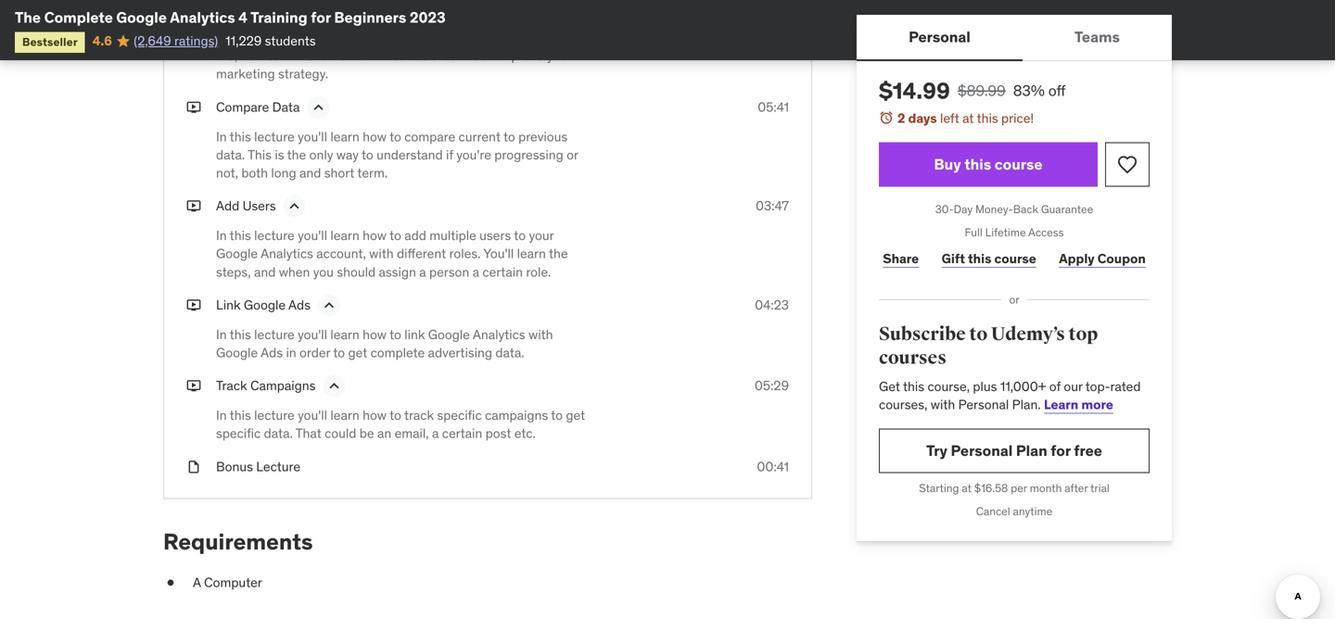 Task type: describe. For each thing, give the bounding box(es) containing it.
in this lecture you'll learn how to link google analytics with google ads in order to get complete advertising data.
[[216, 326, 553, 361]]

(2,649
[[134, 32, 171, 49]]

0 vertical spatial for
[[311, 8, 331, 27]]

anytime
[[1013, 504, 1053, 519]]

to up an
[[390, 407, 401, 424]]

in this lecture you'll learn what sources, mediums and channels are, how to find them and how to use that info to improve your marketing strategy.
[[216, 29, 579, 82]]

2
[[898, 110, 906, 127]]

buy
[[934, 155, 961, 174]]

find
[[283, 47, 305, 64]]

in this lecture you'll learn how to add multiple users to your google analytics account, with different roles. you'll learn the steps, and when you should assign a person a certain role.
[[216, 227, 568, 280]]

improve
[[497, 47, 544, 64]]

this for in this lecture you'll learn how to link google analytics with google ads in order to get complete advertising data.
[[230, 326, 251, 343]]

30-day money-back guarantee full lifetime access
[[936, 202, 1094, 240]]

this for get this course, plus 11,000+ of our top-rated courses, with personal plan.
[[903, 378, 925, 395]]

alarm image
[[879, 110, 894, 125]]

your inside in this lecture you'll learn how to add multiple users to your google analytics account, with different roles. you'll learn the steps, and when you should assign a person a certain role.
[[529, 227, 554, 244]]

this for in this lecture you'll learn how to track specific campaigns to get specific data. that could be an email, a certain post etc.
[[230, 407, 251, 424]]

to left use on the left of the page
[[393, 47, 404, 64]]

to up term.
[[362, 146, 374, 163]]

2023
[[410, 8, 446, 27]]

2 horizontal spatial a
[[473, 264, 480, 280]]

order
[[300, 345, 330, 361]]

$14.99 $89.99 83% off
[[879, 77, 1066, 105]]

could
[[325, 425, 357, 442]]

progressing
[[495, 146, 564, 163]]

learn for link
[[331, 326, 360, 343]]

a computer
[[193, 575, 262, 591]]

data. inside in this lecture you'll learn how to compare current to previous data. this is the only way to understand if you're progressing or not, both long and short term.
[[216, 146, 245, 163]]

this down $89.99
[[977, 110, 999, 127]]

or inside in this lecture you'll learn how to compare current to previous data. this is the only way to understand if you're progressing or not, both long and short term.
[[567, 146, 578, 163]]

learn more link
[[1044, 396, 1114, 413]]

subscribe to udemy's top courses
[[879, 323, 1098, 370]]

google up track
[[216, 345, 258, 361]]

assign
[[379, 264, 416, 280]]

data. inside in this lecture you'll learn how to link google analytics with google ads in order to get complete advertising data.
[[496, 345, 525, 361]]

xsmall image left 'bonus' at the left bottom of the page
[[186, 458, 201, 476]]

the inside in this lecture you'll learn how to add multiple users to your google analytics account, with different roles. you'll learn the steps, and when you should assign a person a certain role.
[[549, 246, 568, 262]]

in this lecture you'll learn how to compare current to previous data. this is the only way to understand if you're progressing or not, both long and short term.
[[216, 128, 578, 181]]

1 vertical spatial specific
[[216, 425, 261, 442]]

plan.
[[1012, 396, 1041, 413]]

11,000+
[[1001, 378, 1047, 395]]

analytics inside in this lecture you'll learn how to add multiple users to your google analytics account, with different roles. you'll learn the steps, and when you should assign a person a certain role.
[[261, 246, 313, 262]]

learn
[[1044, 396, 1079, 413]]

$14.99
[[879, 77, 950, 105]]

xsmall image for in this lecture you'll learn what sources, mediums and channels are, how to find them and how to use that info to improve your marketing strategy.
[[186, 0, 201, 17]]

certain inside in this lecture you'll learn how to track specific campaigns to get specific data. that could be an email, a certain post etc.
[[442, 425, 483, 442]]

lecture
[[256, 458, 301, 475]]

mediums
[[446, 29, 499, 46]]

bonus
[[216, 458, 253, 475]]

current
[[459, 128, 501, 145]]

you're
[[457, 146, 491, 163]]

share button
[[879, 240, 923, 277]]

link
[[216, 297, 241, 313]]

05:41
[[758, 99, 789, 115]]

trial
[[1091, 481, 1110, 496]]

starting at $16.58 per month after trial cancel anytime
[[919, 481, 1110, 519]]

this for in this lecture you'll learn how to add multiple users to your google analytics account, with different roles. you'll learn the steps, and when you should assign a person a certain role.
[[230, 227, 251, 244]]

the
[[15, 8, 41, 27]]

learn for add
[[331, 227, 360, 244]]

you'll for account,
[[298, 227, 327, 244]]

rated
[[1111, 378, 1141, 395]]

apply
[[1059, 250, 1095, 267]]

day
[[954, 202, 973, 217]]

and right them
[[341, 47, 363, 64]]

more
[[1082, 396, 1114, 413]]

full
[[965, 225, 983, 240]]

how for link google ads
[[363, 326, 387, 343]]

an
[[377, 425, 392, 442]]

0 horizontal spatial a
[[419, 264, 426, 280]]

ads inside in this lecture you'll learn how to link google analytics with google ads in order to get complete advertising data.
[[261, 345, 283, 361]]

you'll for order
[[298, 326, 327, 343]]

buy this course
[[934, 155, 1043, 174]]

plus
[[973, 378, 997, 395]]

learn for compare
[[331, 128, 360, 145]]

to up understand on the top
[[390, 128, 401, 145]]

gift this course link
[[938, 240, 1041, 277]]

in for in this lecture you'll learn how to compare current to previous data. this is the only way to understand if you're progressing or not, both long and short term.
[[216, 128, 227, 145]]

course,
[[928, 378, 970, 395]]

when
[[279, 264, 310, 280]]

0 horizontal spatial analytics
[[170, 8, 235, 27]]

to up progressing
[[504, 128, 515, 145]]

hide lecture description image for way
[[309, 98, 328, 117]]

that
[[296, 425, 322, 442]]

campaigns
[[250, 378, 316, 394]]

courses
[[879, 347, 947, 370]]

xsmall image for in this lecture you'll learn how to link google analytics with google ads in order to get complete advertising data.
[[186, 296, 201, 314]]

bestseller
[[22, 35, 78, 49]]

add users
[[216, 198, 276, 214]]

hide lecture description image for be
[[325, 377, 344, 396]]

not,
[[216, 165, 238, 181]]

1 horizontal spatial or
[[1010, 293, 1020, 307]]

compare
[[216, 99, 269, 115]]

with inside in this lecture you'll learn how to add multiple users to your google analytics account, with different roles. you'll learn the steps, and when you should assign a person a certain role.
[[369, 246, 394, 262]]

tab list containing personal
[[857, 15, 1172, 61]]

in this lecture you'll learn how to track specific campaigns to get specific data. that could be an email, a certain post etc.
[[216, 407, 585, 442]]

info
[[458, 47, 480, 64]]

beginners
[[334, 8, 406, 27]]

to right users
[[514, 227, 526, 244]]

term.
[[357, 165, 388, 181]]

a inside in this lecture you'll learn how to track specific campaigns to get specific data. that could be an email, a certain post etc.
[[432, 425, 439, 442]]

price!
[[1002, 110, 1034, 127]]

access
[[1029, 225, 1064, 240]]

be
[[360, 425, 374, 442]]

and up "improve"
[[502, 29, 524, 46]]

udemy's
[[991, 323, 1065, 346]]

are,
[[216, 47, 238, 64]]

users
[[243, 198, 276, 214]]

lecture for data.
[[254, 407, 295, 424]]

analytics inside in this lecture you'll learn how to link google analytics with google ads in order to get complete advertising data.
[[473, 326, 526, 343]]

previous
[[519, 128, 568, 145]]

steps,
[[216, 264, 251, 280]]

advertising
[[428, 345, 493, 361]]

a
[[193, 575, 201, 591]]

coupon
[[1098, 250, 1146, 267]]

0 vertical spatial at
[[963, 110, 974, 127]]

of
[[1050, 378, 1061, 395]]

add
[[405, 227, 426, 244]]

xsmall image for in this lecture you'll learn how to compare current to previous data. this is the only way to understand if you're progressing or not, both long and short term.
[[186, 98, 201, 116]]

different
[[397, 246, 446, 262]]

get
[[879, 378, 900, 395]]

lecture for find
[[254, 29, 295, 46]]

understand
[[377, 146, 443, 163]]

top
[[1069, 323, 1098, 346]]

at inside "starting at $16.58 per month after trial cancel anytime"
[[962, 481, 972, 496]]

to right campaigns
[[551, 407, 563, 424]]

personal inside button
[[909, 27, 971, 46]]

to right order
[[333, 345, 345, 361]]

link
[[405, 326, 425, 343]]

11,229
[[226, 32, 262, 49]]

this for gift this course
[[968, 250, 992, 267]]

the inside in this lecture you'll learn how to compare current to previous data. this is the only way to understand if you're progressing or not, both long and short term.
[[287, 146, 306, 163]]

multiple
[[430, 227, 477, 244]]

you'll for them
[[298, 29, 327, 46]]

personal inside get this course, plus 11,000+ of our top-rated courses, with personal plan.
[[959, 396, 1009, 413]]

to left the find
[[268, 47, 280, 64]]

you'll for the
[[298, 128, 327, 145]]

with for analytics
[[529, 326, 553, 343]]

hide lecture description image for link google ads
[[320, 296, 339, 315]]

xsmall image
[[186, 377, 201, 395]]



Task type: vqa. For each thing, say whether or not it's contained in the screenshot.


Task type: locate. For each thing, give the bounding box(es) containing it.
marketing
[[216, 66, 275, 82]]

try
[[927, 441, 948, 460]]

the up role.
[[549, 246, 568, 262]]

you'll inside in this lecture you'll learn how to track specific campaigns to get specific data. that could be an email, a certain post etc.
[[298, 407, 327, 424]]

in for in this lecture you'll learn how to add multiple users to your google analytics account, with different roles. you'll learn the steps, and when you should assign a person a certain role.
[[216, 227, 227, 244]]

5 in from the top
[[216, 407, 227, 424]]

data. up not,
[[216, 146, 245, 163]]

lecture inside in this lecture you'll learn how to compare current to previous data. this is the only way to understand if you're progressing or not, both long and short term.
[[254, 128, 295, 145]]

in inside in this lecture you'll learn how to track specific campaigns to get specific data. that could be an email, a certain post etc.
[[216, 407, 227, 424]]

person
[[429, 264, 470, 280]]

with down course,
[[931, 396, 956, 413]]

with for courses,
[[931, 396, 956, 413]]

0 vertical spatial get
[[348, 345, 367, 361]]

xsmall image left the link
[[186, 296, 201, 314]]

1 vertical spatial at
[[962, 481, 972, 496]]

1 vertical spatial for
[[1051, 441, 1071, 460]]

1 vertical spatial ads
[[261, 345, 283, 361]]

get inside in this lecture you'll learn how to link google analytics with google ads in order to get complete advertising data.
[[348, 345, 367, 361]]

learn up way
[[331, 128, 360, 145]]

1 vertical spatial personal
[[959, 396, 1009, 413]]

you
[[313, 264, 334, 280]]

data
[[272, 99, 300, 115]]

lecture down track campaigns
[[254, 407, 295, 424]]

wishlist image
[[1117, 154, 1139, 176]]

and
[[502, 29, 524, 46], [341, 47, 363, 64], [300, 165, 321, 181], [254, 264, 276, 280]]

you'll inside in this lecture you'll learn how to add multiple users to your google analytics account, with different roles. you'll learn the steps, and when you should assign a person a certain role.
[[298, 227, 327, 244]]

cancel
[[976, 504, 1011, 519]]

learn inside in this lecture you'll learn how to track specific campaigns to get specific data. that could be an email, a certain post etc.
[[331, 407, 360, 424]]

in down the link
[[216, 326, 227, 343]]

lifetime
[[986, 225, 1026, 240]]

0 vertical spatial hide lecture description image
[[400, 0, 419, 18]]

04:23
[[755, 297, 789, 313]]

1 vertical spatial get
[[566, 407, 585, 424]]

how for track campaigns
[[363, 407, 387, 424]]

your up role.
[[529, 227, 554, 244]]

0 vertical spatial personal
[[909, 27, 971, 46]]

course down lifetime
[[995, 250, 1037, 267]]

for up the students
[[311, 8, 331, 27]]

this down 4 on the left of page
[[230, 29, 251, 46]]

analytics up ratings) at the top left of page
[[170, 8, 235, 27]]

complete
[[371, 345, 425, 361]]

free
[[1074, 441, 1103, 460]]

long
[[271, 165, 296, 181]]

2 lecture from the top
[[254, 128, 295, 145]]

this up this
[[230, 128, 251, 145]]

a down roles.
[[473, 264, 480, 280]]

1 horizontal spatial for
[[1051, 441, 1071, 460]]

both
[[241, 165, 268, 181]]

xsmall image for in this lecture you'll learn how to add multiple users to your google analytics account, with different roles. you'll learn the steps, and when you should assign a person a certain role.
[[186, 197, 201, 215]]

2 you'll from the top
[[298, 128, 327, 145]]

off
[[1049, 81, 1066, 100]]

lecture inside in this lecture you'll learn what sources, mediums and channels are, how to find them and how to use that info to improve your marketing strategy.
[[254, 29, 295, 46]]

how inside in this lecture you'll learn how to add multiple users to your google analytics account, with different roles. you'll learn the steps, and when you should assign a person a certain role.
[[363, 227, 387, 244]]

how up term.
[[363, 128, 387, 145]]

$16.58
[[975, 481, 1009, 496]]

2 vertical spatial data.
[[264, 425, 293, 442]]

compare data
[[216, 99, 300, 115]]

role.
[[526, 264, 551, 280]]

2 horizontal spatial with
[[931, 396, 956, 413]]

if
[[446, 146, 453, 163]]

in inside in this lecture you'll learn how to link google analytics with google ads in order to get complete advertising data.
[[216, 326, 227, 343]]

1 vertical spatial hide lecture description image
[[309, 98, 328, 117]]

add
[[216, 198, 239, 214]]

0 vertical spatial specific
[[437, 407, 482, 424]]

lecture down users
[[254, 227, 295, 244]]

month
[[1030, 481, 1062, 496]]

courses,
[[879, 396, 928, 413]]

apply coupon
[[1059, 250, 1146, 267]]

you'll for that
[[298, 407, 327, 424]]

lecture inside in this lecture you'll learn how to link google analytics with google ads in order to get complete advertising data.
[[254, 326, 295, 343]]

with down role.
[[529, 326, 553, 343]]

the right is
[[287, 146, 306, 163]]

get this course, plus 11,000+ of our top-rated courses, with personal plan.
[[879, 378, 1141, 413]]

how up marketing
[[241, 47, 265, 64]]

0 vertical spatial analytics
[[170, 8, 235, 27]]

this for in this lecture you'll learn what sources, mediums and channels are, how to find them and how to use that info to improve your marketing strategy.
[[230, 29, 251, 46]]

0 vertical spatial your
[[547, 47, 572, 64]]

specific up 'bonus' at the left bottom of the page
[[216, 425, 261, 442]]

0 horizontal spatial for
[[311, 8, 331, 27]]

ads down when
[[288, 297, 311, 313]]

1 horizontal spatial get
[[566, 407, 585, 424]]

(2,649 ratings)
[[134, 32, 218, 49]]

hide lecture description image
[[285, 197, 304, 216], [320, 296, 339, 315]]

lecture for analytics
[[254, 227, 295, 244]]

google up (2,649
[[116, 8, 167, 27]]

1 lecture from the top
[[254, 29, 295, 46]]

lecture inside in this lecture you'll learn how to add multiple users to your google analytics account, with different roles. you'll learn the steps, and when you should assign a person a certain role.
[[254, 227, 295, 244]]

how up be
[[363, 407, 387, 424]]

data. left that
[[264, 425, 293, 442]]

personal
[[909, 27, 971, 46], [959, 396, 1009, 413], [951, 441, 1013, 460]]

how down what
[[366, 47, 390, 64]]

ads left in
[[261, 345, 283, 361]]

this right the gift
[[968, 250, 992, 267]]

how for compare data
[[363, 128, 387, 145]]

1 horizontal spatial with
[[529, 326, 553, 343]]

learn down should on the top
[[331, 326, 360, 343]]

certain inside in this lecture you'll learn how to add multiple users to your google analytics account, with different roles. you'll learn the steps, and when you should assign a person a certain role.
[[483, 264, 523, 280]]

tab list
[[857, 15, 1172, 61]]

a
[[419, 264, 426, 280], [473, 264, 480, 280], [432, 425, 439, 442]]

buy this course button
[[879, 142, 1098, 187]]

1 horizontal spatial a
[[432, 425, 439, 442]]

to right info
[[482, 47, 494, 64]]

with inside get this course, plus 11,000+ of our top-rated courses, with personal plan.
[[931, 396, 956, 413]]

this for buy this course
[[965, 155, 992, 174]]

xsmall image
[[186, 0, 201, 17], [186, 98, 201, 116], [186, 197, 201, 215], [186, 296, 201, 314], [186, 458, 201, 476], [163, 574, 178, 592]]

0 vertical spatial or
[[567, 146, 578, 163]]

you'll up that
[[298, 407, 327, 424]]

subscribe
[[879, 323, 966, 346]]

in inside in this lecture you'll learn how to add multiple users to your google analytics account, with different roles. you'll learn the steps, and when you should assign a person a certain role.
[[216, 227, 227, 244]]

$89.99
[[958, 81, 1006, 100]]

in for in this lecture you'll learn what sources, mediums and channels are, how to find them and how to use that info to improve your marketing strategy.
[[216, 29, 227, 46]]

how up complete
[[363, 326, 387, 343]]

to inside subscribe to udemy's top courses
[[970, 323, 988, 346]]

1 horizontal spatial data.
[[264, 425, 293, 442]]

and down only
[[300, 165, 321, 181]]

and inside in this lecture you'll learn how to compare current to previous data. this is the only way to understand if you're progressing or not, both long and short term.
[[300, 165, 321, 181]]

hide lecture description image for how
[[400, 0, 419, 18]]

2 vertical spatial analytics
[[473, 326, 526, 343]]

0 horizontal spatial specific
[[216, 425, 261, 442]]

personal up $14.99
[[909, 27, 971, 46]]

and left when
[[254, 264, 276, 280]]

you'll inside in this lecture you'll learn how to link google analytics with google ads in order to get complete advertising data.
[[298, 326, 327, 343]]

course inside gift this course link
[[995, 250, 1037, 267]]

83%
[[1014, 81, 1045, 100]]

0 horizontal spatial the
[[287, 146, 306, 163]]

you'll up order
[[298, 326, 327, 343]]

how up account, on the top left
[[363, 227, 387, 244]]

0 vertical spatial course
[[995, 155, 1043, 174]]

only
[[309, 146, 333, 163]]

learn up role.
[[517, 246, 546, 262]]

specific
[[437, 407, 482, 424], [216, 425, 261, 442]]

data.
[[216, 146, 245, 163], [496, 345, 525, 361], [264, 425, 293, 442]]

1 vertical spatial data.
[[496, 345, 525, 361]]

top-
[[1086, 378, 1111, 395]]

0 vertical spatial certain
[[483, 264, 523, 280]]

0 horizontal spatial get
[[348, 345, 367, 361]]

you'll up them
[[298, 29, 327, 46]]

learn inside in this lecture you'll learn how to compare current to previous data. this is the only way to understand if you're progressing or not, both long and short term.
[[331, 128, 360, 145]]

a down different
[[419, 264, 426, 280]]

for left free
[[1051, 441, 1071, 460]]

learn up "could"
[[331, 407, 360, 424]]

1 vertical spatial or
[[1010, 293, 1020, 307]]

lecture inside in this lecture you'll learn how to track specific campaigns to get specific data. that could be an email, a certain post etc.
[[254, 407, 295, 424]]

4.6
[[93, 32, 112, 49]]

this inside button
[[965, 155, 992, 174]]

course inside 'buy this course' button
[[995, 155, 1043, 174]]

4 lecture from the top
[[254, 326, 295, 343]]

or up the udemy's on the right
[[1010, 293, 1020, 307]]

1 horizontal spatial ads
[[288, 297, 311, 313]]

1 vertical spatial course
[[995, 250, 1037, 267]]

certain
[[483, 264, 523, 280], [442, 425, 483, 442]]

money-
[[976, 202, 1013, 217]]

1 vertical spatial hide lecture description image
[[320, 296, 339, 315]]

campaigns
[[485, 407, 548, 424]]

this right buy
[[965, 155, 992, 174]]

xsmall image left a
[[163, 574, 178, 592]]

2 vertical spatial hide lecture description image
[[325, 377, 344, 396]]

in for in this lecture you'll learn how to link google analytics with google ads in order to get complete advertising data.
[[216, 326, 227, 343]]

3 in from the top
[[216, 227, 227, 244]]

how inside in this lecture you'll learn how to compare current to previous data. this is the only way to understand if you're progressing or not, both long and short term.
[[363, 128, 387, 145]]

to up complete
[[390, 326, 401, 343]]

this down the link
[[230, 326, 251, 343]]

this down add users
[[230, 227, 251, 244]]

track
[[404, 407, 434, 424]]

teams button
[[1023, 15, 1172, 59]]

2 vertical spatial with
[[931, 396, 956, 413]]

1 horizontal spatial hide lecture description image
[[320, 296, 339, 315]]

how inside in this lecture you'll learn how to link google analytics with google ads in order to get complete advertising data.
[[363, 326, 387, 343]]

3 you'll from the top
[[298, 227, 327, 244]]

1 vertical spatial the
[[549, 246, 568, 262]]

google right the link
[[244, 297, 286, 313]]

certain left 'post'
[[442, 425, 483, 442]]

google up advertising
[[428, 326, 470, 343]]

in inside in this lecture you'll learn how to compare current to previous data. this is the only way to understand if you're progressing or not, both long and short term.
[[216, 128, 227, 145]]

analytics up when
[[261, 246, 313, 262]]

data. right advertising
[[496, 345, 525, 361]]

4 in from the top
[[216, 326, 227, 343]]

11,229 students
[[226, 32, 316, 49]]

in down add
[[216, 227, 227, 244]]

in down "compare"
[[216, 128, 227, 145]]

03:47
[[756, 198, 789, 214]]

email,
[[395, 425, 429, 442]]

at right the left
[[963, 110, 974, 127]]

try personal plan for free link
[[879, 429, 1150, 473]]

link google ads
[[216, 297, 311, 313]]

in inside in this lecture you'll learn what sources, mediums and channels are, how to find them and how to use that info to improve your marketing strategy.
[[216, 29, 227, 46]]

0 vertical spatial with
[[369, 246, 394, 262]]

this inside in this lecture you'll learn how to link google analytics with google ads in order to get complete advertising data.
[[230, 326, 251, 343]]

0 vertical spatial ads
[[288, 297, 311, 313]]

lecture down training
[[254, 29, 295, 46]]

personal up $16.58 at right
[[951, 441, 1013, 460]]

google inside in this lecture you'll learn how to add multiple users to your google analytics account, with different roles. you'll learn the steps, and when you should assign a person a certain role.
[[216, 246, 258, 262]]

lecture
[[254, 29, 295, 46], [254, 128, 295, 145], [254, 227, 295, 244], [254, 326, 295, 343], [254, 407, 295, 424]]

certain down "you'll"
[[483, 264, 523, 280]]

them
[[308, 47, 338, 64]]

what
[[363, 29, 391, 46]]

1 course from the top
[[995, 155, 1043, 174]]

4 you'll from the top
[[298, 326, 327, 343]]

is
[[275, 146, 284, 163]]

1 horizontal spatial specific
[[437, 407, 482, 424]]

2 course from the top
[[995, 250, 1037, 267]]

students
[[265, 32, 316, 49]]

at
[[963, 110, 974, 127], [962, 481, 972, 496]]

your inside in this lecture you'll learn what sources, mediums and channels are, how to find them and how to use that info to improve your marketing strategy.
[[547, 47, 572, 64]]

get right campaigns
[[566, 407, 585, 424]]

0 horizontal spatial ads
[[261, 345, 283, 361]]

0 horizontal spatial hide lecture description image
[[285, 197, 304, 216]]

gift this course
[[942, 250, 1037, 267]]

5 you'll from the top
[[298, 407, 327, 424]]

this inside in this lecture you'll learn how to track specific campaigns to get specific data. that could be an email, a certain post etc.
[[230, 407, 251, 424]]

sources,
[[394, 29, 443, 46]]

1 vertical spatial your
[[529, 227, 554, 244]]

hide lecture description image for add users
[[285, 197, 304, 216]]

analytics up advertising
[[473, 326, 526, 343]]

this inside in this lecture you'll learn how to add multiple users to your google analytics account, with different roles. you'll learn the steps, and when you should assign a person a certain role.
[[230, 227, 251, 244]]

guarantee
[[1041, 202, 1094, 217]]

you'll up only
[[298, 128, 327, 145]]

1 vertical spatial analytics
[[261, 246, 313, 262]]

lecture for is
[[254, 128, 295, 145]]

2 horizontal spatial data.
[[496, 345, 525, 361]]

or down previous
[[567, 146, 578, 163]]

0 vertical spatial the
[[287, 146, 306, 163]]

and inside in this lecture you'll learn how to add multiple users to your google analytics account, with different roles. you'll learn the steps, and when you should assign a person a certain role.
[[254, 264, 276, 280]]

lecture for in
[[254, 326, 295, 343]]

to left the udemy's on the right
[[970, 323, 988, 346]]

try personal plan for free
[[927, 441, 1103, 460]]

this
[[248, 146, 272, 163]]

this down track
[[230, 407, 251, 424]]

hide lecture description image down the you
[[320, 296, 339, 315]]

learn
[[331, 29, 360, 46], [331, 128, 360, 145], [331, 227, 360, 244], [517, 246, 546, 262], [331, 326, 360, 343], [331, 407, 360, 424]]

xsmall image up ratings) at the top left of page
[[186, 0, 201, 17]]

you'll up account, on the top left
[[298, 227, 327, 244]]

your
[[547, 47, 572, 64], [529, 227, 554, 244]]

use
[[408, 47, 428, 64]]

how for add users
[[363, 227, 387, 244]]

3 lecture from the top
[[254, 227, 295, 244]]

get left complete
[[348, 345, 367, 361]]

1 in from the top
[[216, 29, 227, 46]]

data. inside in this lecture you'll learn how to track specific campaigns to get specific data. that could be an email, a certain post etc.
[[264, 425, 293, 442]]

in down track
[[216, 407, 227, 424]]

personal down plus in the right bottom of the page
[[959, 396, 1009, 413]]

hide lecture description image
[[400, 0, 419, 18], [309, 98, 328, 117], [325, 377, 344, 396]]

hide lecture description image down order
[[325, 377, 344, 396]]

course for gift this course
[[995, 250, 1037, 267]]

0 vertical spatial data.
[[216, 146, 245, 163]]

1 vertical spatial with
[[529, 326, 553, 343]]

learn up them
[[331, 29, 360, 46]]

days
[[909, 110, 937, 127]]

2 days left at this price!
[[898, 110, 1034, 127]]

learn for mediums
[[331, 29, 360, 46]]

xsmall image left add
[[186, 197, 201, 215]]

xsmall image left "compare"
[[186, 98, 201, 116]]

you'll inside in this lecture you'll learn how to compare current to previous data. this is the only way to understand if you're progressing or not, both long and short term.
[[298, 128, 327, 145]]

with up assign
[[369, 246, 394, 262]]

in for in this lecture you'll learn how to track specific campaigns to get specific data. that could be an email, a certain post etc.
[[216, 407, 227, 424]]

2 horizontal spatial analytics
[[473, 326, 526, 343]]

lecture up in
[[254, 326, 295, 343]]

1 horizontal spatial analytics
[[261, 246, 313, 262]]

1 vertical spatial certain
[[442, 425, 483, 442]]

google
[[116, 8, 167, 27], [216, 246, 258, 262], [244, 297, 286, 313], [428, 326, 470, 343], [216, 345, 258, 361]]

with inside in this lecture you'll learn how to link google analytics with google ads in order to get complete advertising data.
[[529, 326, 553, 343]]

at left $16.58 at right
[[962, 481, 972, 496]]

for
[[311, 8, 331, 27], [1051, 441, 1071, 460]]

hide lecture description image down "long"
[[285, 197, 304, 216]]

specific right track
[[437, 407, 482, 424]]

0 horizontal spatial with
[[369, 246, 394, 262]]

after
[[1065, 481, 1088, 496]]

learn up account, on the top left
[[331, 227, 360, 244]]

how inside in this lecture you'll learn how to track specific campaigns to get specific data. that could be an email, a certain post etc.
[[363, 407, 387, 424]]

0 horizontal spatial data.
[[216, 146, 245, 163]]

gift
[[942, 250, 965, 267]]

learn inside in this lecture you'll learn how to link google analytics with google ads in order to get complete advertising data.
[[331, 326, 360, 343]]

get inside in this lecture you'll learn how to track specific campaigns to get specific data. that could be an email, a certain post etc.
[[566, 407, 585, 424]]

this for in this lecture you'll learn how to compare current to previous data. this is the only way to understand if you're progressing or not, both long and short term.
[[230, 128, 251, 145]]

learn for track
[[331, 407, 360, 424]]

you'll
[[483, 246, 514, 262]]

course up back
[[995, 155, 1043, 174]]

in
[[286, 345, 296, 361]]

2 in from the top
[[216, 128, 227, 145]]

0 vertical spatial hide lecture description image
[[285, 197, 304, 216]]

this inside in this lecture you'll learn what sources, mediums and channels are, how to find them and how to use that info to improve your marketing strategy.
[[230, 29, 251, 46]]

google up steps,
[[216, 246, 258, 262]]

personal button
[[857, 15, 1023, 59]]

5 lecture from the top
[[254, 407, 295, 424]]

this up courses,
[[903, 378, 925, 395]]

learn inside in this lecture you'll learn what sources, mediums and channels are, how to find them and how to use that info to improve your marketing strategy.
[[331, 29, 360, 46]]

a right email, at the left bottom
[[432, 425, 439, 442]]

2 vertical spatial personal
[[951, 441, 1013, 460]]

this inside in this lecture you'll learn how to compare current to previous data. this is the only way to understand if you're progressing or not, both long and short term.
[[230, 128, 251, 145]]

0 horizontal spatial or
[[567, 146, 578, 163]]

your down channels
[[547, 47, 572, 64]]

requirements
[[163, 528, 313, 556]]

in up the are,
[[216, 29, 227, 46]]

you'll inside in this lecture you'll learn what sources, mediums and channels are, how to find them and how to use that info to improve your marketing strategy.
[[298, 29, 327, 46]]

complete
[[44, 8, 113, 27]]

1 you'll from the top
[[298, 29, 327, 46]]

the
[[287, 146, 306, 163], [549, 246, 568, 262]]

1 horizontal spatial the
[[549, 246, 568, 262]]

to left the 'add'
[[390, 227, 401, 244]]

course for buy this course
[[995, 155, 1043, 174]]

this inside get this course, plus 11,000+ of our top-rated courses, with personal plan.
[[903, 378, 925, 395]]

analytics
[[170, 8, 235, 27], [261, 246, 313, 262], [473, 326, 526, 343]]



